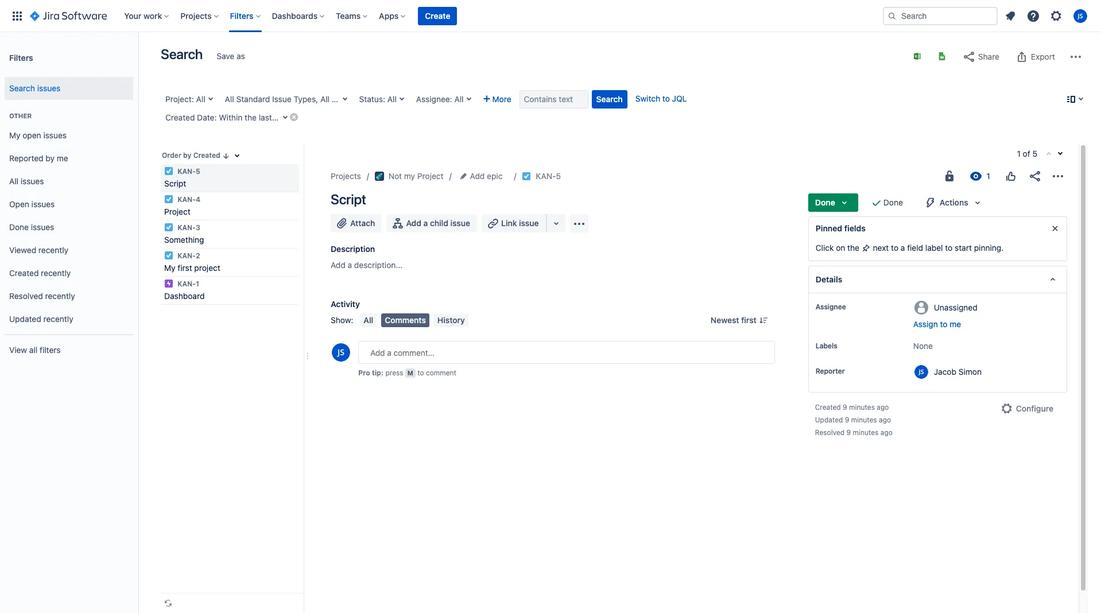 Task type: locate. For each thing, give the bounding box(es) containing it.
me inside the other group
[[57, 153, 68, 163]]

to right m
[[418, 369, 424, 377]]

5 inside "link"
[[556, 171, 561, 181]]

updated inside created 9 minutes ago updated 9 minutes ago resolved 9 minutes ago
[[815, 416, 843, 424]]

2 vertical spatial search
[[596, 94, 623, 104]]

1 horizontal spatial issue
[[519, 218, 539, 228]]

vote options: no one has voted for this issue yet. image
[[1004, 169, 1018, 183]]

to right assign at right
[[940, 319, 948, 329]]

my inside the other group
[[9, 130, 20, 140]]

weeks,
[[281, 113, 307, 122]]

a left child
[[423, 218, 428, 228]]

created for created date: within the last 4 weeks, 2 days
[[165, 113, 195, 122]]

configure link
[[993, 400, 1060, 418]]

1 vertical spatial search
[[9, 83, 35, 93]]

newest first image
[[759, 316, 768, 325]]

0 horizontal spatial issue
[[272, 94, 291, 104]]

1 horizontal spatial 5
[[556, 171, 561, 181]]

save as button
[[211, 47, 251, 65]]

link issue button
[[482, 214, 547, 233]]

add for add a child issue
[[406, 218, 421, 228]]

0 horizontal spatial me
[[57, 153, 68, 163]]

assign to me button
[[913, 319, 1055, 330]]

0 vertical spatial me
[[57, 153, 68, 163]]

newest first button
[[704, 313, 775, 327]]

open issues link
[[5, 193, 133, 216]]

9
[[843, 403, 847, 412], [845, 416, 849, 424], [847, 428, 851, 437]]

resolved inside the other group
[[9, 291, 43, 301]]

0 horizontal spatial projects
[[180, 11, 212, 20]]

1 horizontal spatial updated
[[815, 416, 843, 424]]

search button
[[592, 90, 627, 109]]

none
[[913, 341, 933, 351]]

order by created link
[[161, 148, 232, 162]]

0 vertical spatial ago
[[877, 403, 889, 412]]

first inside newest first button
[[741, 315, 757, 325]]

recently down created recently link
[[45, 291, 75, 301]]

menu bar
[[358, 313, 471, 327]]

details element
[[808, 266, 1067, 293]]

4 right the last at the top left of the page
[[274, 113, 279, 122]]

date:
[[197, 113, 217, 122]]

project: all
[[165, 94, 205, 104]]

view all filters
[[9, 345, 61, 355]]

1 horizontal spatial search
[[161, 46, 203, 62]]

to for a
[[891, 243, 899, 253]]

0 vertical spatial a
[[423, 218, 428, 228]]

me inside button
[[950, 319, 961, 329]]

1 vertical spatial task image
[[164, 251, 173, 260]]

kan- for dashboard
[[178, 280, 196, 288]]

0 horizontal spatial by
[[46, 153, 55, 163]]

more
[[492, 94, 511, 104]]

1 horizontal spatial resolved
[[815, 428, 845, 437]]

task image for project
[[164, 195, 173, 204]]

add left epic
[[470, 171, 485, 181]]

me down my open issues link
[[57, 153, 68, 163]]

0 vertical spatial resolved
[[9, 291, 43, 301]]

0 horizontal spatial 2
[[196, 251, 200, 260]]

recently down resolved recently link
[[43, 314, 73, 324]]

5 right of at the top of page
[[1033, 149, 1037, 158]]

1 horizontal spatial add
[[406, 218, 421, 228]]

all issues link
[[5, 170, 133, 193]]

1 issue from the left
[[450, 218, 470, 228]]

0 horizontal spatial types,
[[294, 94, 318, 104]]

save as
[[217, 51, 245, 61]]

search up other
[[9, 83, 35, 93]]

help image
[[1027, 9, 1040, 23]]

2 horizontal spatial search
[[596, 94, 623, 104]]

projects left "not my project" icon
[[331, 171, 361, 181]]

my for my open issues
[[9, 130, 20, 140]]

the right 'on'
[[848, 243, 860, 253]]

by right reported
[[46, 153, 55, 163]]

1 vertical spatial script
[[331, 191, 366, 207]]

first for my
[[178, 263, 192, 273]]

epic,
[[417, 94, 435, 104]]

first left newest first image
[[741, 315, 757, 325]]

0 vertical spatial 1
[[1017, 149, 1021, 158]]

days
[[316, 113, 333, 122]]

kan- inside "link"
[[536, 171, 556, 181]]

banner
[[0, 0, 1101, 32]]

history button
[[434, 313, 468, 327]]

add for add a description...
[[331, 260, 346, 270]]

labels
[[816, 342, 837, 350]]

created inside the other group
[[9, 268, 39, 278]]

other group
[[5, 100, 133, 334]]

issues inside group
[[37, 83, 60, 93]]

kan-5
[[176, 167, 200, 176], [536, 171, 561, 181]]

5 down order by created link at the top left
[[196, 167, 200, 176]]

first
[[178, 263, 192, 273], [741, 315, 757, 325]]

label
[[925, 243, 943, 253]]

1 vertical spatial me
[[950, 319, 961, 329]]

script
[[164, 179, 186, 188], [331, 191, 366, 207]]

search left switch
[[596, 94, 623, 104]]

types, left epic,
[[390, 94, 415, 104]]

notifications image
[[1004, 9, 1017, 23]]

1 horizontal spatial the
[[848, 243, 860, 253]]

0 horizontal spatial filters
[[9, 53, 33, 62]]

add down the description
[[331, 260, 346, 270]]

0 horizontal spatial my
[[9, 130, 20, 140]]

1 vertical spatial a
[[901, 243, 905, 253]]

as
[[237, 51, 245, 61]]

switch to jql link
[[635, 94, 687, 103]]

by inside the 'reported by me' link
[[46, 153, 55, 163]]

created for created recently
[[9, 268, 39, 278]]

1 horizontal spatial projects
[[331, 171, 361, 181]]

2 vertical spatial minutes
[[853, 428, 879, 437]]

a for description...
[[348, 260, 352, 270]]

0 vertical spatial 2
[[309, 113, 314, 122]]

0 vertical spatial task image
[[164, 223, 173, 232]]

all right show:
[[364, 315, 373, 325]]

0 horizontal spatial first
[[178, 263, 192, 273]]

add inside button
[[406, 218, 421, 228]]

task image
[[164, 223, 173, 232], [164, 251, 173, 260]]

kan- left copy link to issue image
[[536, 171, 556, 181]]

kan- up something
[[178, 223, 196, 232]]

kan-5 up link web pages and more 'icon'
[[536, 171, 561, 181]]

appswitcher icon image
[[10, 9, 24, 23]]

start
[[955, 243, 972, 253]]

recently for viewed recently
[[38, 245, 68, 255]]

open
[[23, 130, 41, 140]]

by inside order by created link
[[183, 151, 191, 160]]

0 horizontal spatial search
[[9, 83, 35, 93]]

a left field
[[901, 243, 905, 253]]

my
[[9, 130, 20, 140], [164, 263, 175, 273]]

more button
[[479, 90, 516, 109]]

open in microsoft excel image
[[913, 52, 922, 61]]

1 horizontal spatial project
[[417, 171, 444, 181]]

me down unassigned
[[950, 319, 961, 329]]

task image down 'order'
[[164, 167, 173, 176]]

0 horizontal spatial script
[[164, 179, 186, 188]]

assignee
[[816, 303, 846, 311]]

viewed recently link
[[5, 239, 133, 262]]

1 vertical spatial add
[[406, 218, 421, 228]]

kan-
[[178, 167, 196, 176], [536, 171, 556, 181], [178, 195, 196, 204], [178, 223, 196, 232], [178, 251, 196, 260], [178, 280, 196, 288]]

1 task image from the top
[[164, 223, 173, 232]]

0 vertical spatial first
[[178, 263, 192, 273]]

search down projects dropdown button
[[161, 46, 203, 62]]

1 horizontal spatial 1
[[1017, 149, 1021, 158]]

add
[[470, 171, 485, 181], [406, 218, 421, 228], [331, 260, 346, 270]]

teams
[[336, 11, 361, 20]]

settings image
[[1050, 9, 1063, 23]]

all up open
[[9, 176, 18, 186]]

sub-
[[332, 94, 349, 104]]

all
[[196, 94, 205, 104], [225, 94, 234, 104], [320, 94, 330, 104], [387, 94, 397, 104], [454, 94, 464, 104], [9, 176, 18, 186], [364, 315, 373, 325]]

task image left kan-2
[[164, 251, 173, 260]]

2 up my first project
[[196, 251, 200, 260]]

issues for all issues
[[21, 176, 44, 186]]

task,
[[437, 94, 456, 104]]

a down the description
[[348, 260, 352, 270]]

1 horizontal spatial types,
[[390, 94, 415, 104]]

updated down "reporter"
[[815, 416, 843, 424]]

your profile and settings image
[[1074, 9, 1087, 23]]

created inside created 9 minutes ago updated 9 minutes ago resolved 9 minutes ago
[[815, 403, 841, 412]]

created down viewed
[[9, 268, 39, 278]]

dashboard
[[164, 291, 205, 301]]

2 vertical spatial a
[[348, 260, 352, 270]]

search inside group
[[9, 83, 35, 93]]

0 vertical spatial my
[[9, 130, 20, 140]]

reporter pin to top. only you can see pinned fields. image
[[847, 367, 856, 376]]

project right my
[[417, 171, 444, 181]]

1 vertical spatial 4
[[196, 195, 200, 204]]

kan- up my first project
[[178, 251, 196, 260]]

projects inside dropdown button
[[180, 11, 212, 20]]

created down project:
[[165, 113, 195, 122]]

dashboards
[[272, 11, 318, 20]]

activity
[[331, 299, 360, 309]]

1 horizontal spatial first
[[741, 315, 757, 325]]

projects
[[180, 11, 212, 20], [331, 171, 361, 181]]

0 vertical spatial projects
[[180, 11, 212, 20]]

filters
[[230, 11, 254, 20], [9, 53, 33, 62]]

within
[[219, 113, 242, 122]]

kan- for something
[[178, 223, 196, 232]]

task image left kan-4
[[164, 195, 173, 204]]

all right status:
[[387, 94, 397, 104]]

1 horizontal spatial a
[[423, 218, 428, 228]]

0 vertical spatial the
[[245, 113, 257, 122]]

filters up search issues
[[9, 53, 33, 62]]

done issues
[[9, 222, 54, 232]]

me
[[57, 153, 68, 163], [950, 319, 961, 329]]

1 horizontal spatial 4
[[274, 113, 279, 122]]

search image
[[888, 11, 897, 20]]

task image for script
[[164, 167, 173, 176]]

1 vertical spatial 1
[[196, 280, 199, 288]]

5 up link web pages and more 'icon'
[[556, 171, 561, 181]]

done up next
[[884, 198, 903, 207]]

issue
[[272, 94, 291, 104], [368, 94, 388, 104]]

profile image of jacob simon image
[[332, 343, 350, 362]]

types, up remove criteria image
[[294, 94, 318, 104]]

2 task image from the top
[[164, 251, 173, 260]]

0 horizontal spatial kan-5
[[176, 167, 200, 176]]

issue right child
[[450, 218, 470, 228]]

issues for open issues
[[31, 199, 55, 209]]

task image left kan-3
[[164, 223, 173, 232]]

0 vertical spatial add
[[470, 171, 485, 181]]

1 down my first project
[[196, 280, 199, 288]]

viewed recently
[[9, 245, 68, 255]]

created left "small" image
[[193, 151, 220, 160]]

jacob
[[934, 367, 957, 376]]

description
[[331, 244, 375, 254]]

project down kan-4
[[164, 207, 190, 216]]

task image for something
[[164, 223, 173, 232]]

kan- up kan-3
[[178, 195, 196, 204]]

task image
[[164, 167, 173, 176], [522, 172, 531, 181], [164, 195, 173, 204]]

0 horizontal spatial issue
[[450, 218, 470, 228]]

kan-2
[[176, 251, 200, 260]]

1 horizontal spatial my
[[164, 263, 175, 273]]

kan- down order by created
[[178, 167, 196, 176]]

0 horizontal spatial resolved
[[9, 291, 43, 301]]

my left open
[[9, 130, 20, 140]]

created down "reporter"
[[815, 403, 841, 412]]

filters up as
[[230, 11, 254, 20]]

2 horizontal spatial add
[[470, 171, 485, 181]]

resolved inside created 9 minutes ago updated 9 minutes ago resolved 9 minutes ago
[[815, 428, 845, 437]]

all left sub- on the left top
[[320, 94, 330, 104]]

1 vertical spatial 2
[[196, 251, 200, 260]]

1 horizontal spatial issue
[[368, 94, 388, 104]]

to inside button
[[940, 319, 948, 329]]

a inside button
[[423, 218, 428, 228]]

recently for updated recently
[[43, 314, 73, 324]]

done image
[[870, 196, 884, 210]]

next
[[873, 243, 889, 253]]

1 vertical spatial project
[[164, 207, 190, 216]]

0 vertical spatial 4
[[274, 113, 279, 122]]

0 vertical spatial 9
[[843, 403, 847, 412]]

script up kan-4
[[164, 179, 186, 188]]

recently up created recently
[[38, 245, 68, 255]]

search inside button
[[596, 94, 623, 104]]

2 issue from the left
[[368, 94, 388, 104]]

0 vertical spatial project
[[417, 171, 444, 181]]

0 horizontal spatial updated
[[9, 314, 41, 324]]

to for jql
[[662, 94, 670, 103]]

to right next
[[891, 243, 899, 253]]

kan- for my first project
[[178, 251, 196, 260]]

configure
[[1016, 404, 1054, 413]]

view
[[9, 345, 27, 355]]

standard
[[236, 94, 270, 104]]

m
[[408, 369, 413, 377]]

jira software image
[[30, 9, 107, 23], [30, 9, 107, 23]]

add app image
[[572, 217, 586, 231]]

done up pinned
[[815, 198, 835, 207]]

kan- up dashboard
[[178, 280, 196, 288]]

kan- for project
[[178, 195, 196, 204]]

by right 'order'
[[183, 151, 191, 160]]

2 left days
[[309, 113, 314, 122]]

1 horizontal spatial script
[[331, 191, 366, 207]]

search issues link
[[5, 77, 133, 100]]

assignee:
[[416, 94, 452, 104]]

1 horizontal spatial me
[[950, 319, 961, 329]]

kan-5 down order by created
[[176, 167, 200, 176]]

1 horizontal spatial done
[[815, 198, 835, 207]]

add inside popup button
[[470, 171, 485, 181]]

2 vertical spatial add
[[331, 260, 346, 270]]

1 horizontal spatial by
[[183, 151, 191, 160]]

created recently link
[[5, 262, 133, 285]]

hide message image
[[1048, 222, 1062, 235]]

1 vertical spatial resolved
[[815, 428, 845, 437]]

projects right work
[[180, 11, 212, 20]]

done down open
[[9, 222, 29, 232]]

1 vertical spatial my
[[164, 263, 175, 273]]

1 vertical spatial projects
[[331, 171, 361, 181]]

types,
[[294, 94, 318, 104], [390, 94, 415, 104]]

my first project
[[164, 263, 220, 273]]

dashboards button
[[268, 7, 329, 25]]

add left child
[[406, 218, 421, 228]]

1 horizontal spatial filters
[[230, 11, 254, 20]]

the left the last at the top left of the page
[[245, 113, 257, 122]]

0 vertical spatial updated
[[9, 314, 41, 324]]

all inside button
[[364, 315, 373, 325]]

share link
[[957, 48, 1005, 66]]

not my project image
[[375, 172, 384, 181]]

all up within
[[225, 94, 234, 104]]

recently down viewed recently link
[[41, 268, 71, 278]]

script down projects link
[[331, 191, 366, 207]]

add a child issue
[[406, 218, 470, 228]]

1 vertical spatial updated
[[815, 416, 843, 424]]

issue right link at top
[[519, 218, 539, 228]]

0 vertical spatial filters
[[230, 11, 254, 20]]

to left the jql
[[662, 94, 670, 103]]

issue right task
[[368, 94, 388, 104]]

0 horizontal spatial done
[[9, 222, 29, 232]]

your
[[124, 11, 141, 20]]

updated down resolved recently
[[9, 314, 41, 324]]

issue up remove criteria image
[[272, 94, 291, 104]]

0 horizontal spatial a
[[348, 260, 352, 270]]

my up epic 'icon'
[[164, 263, 175, 273]]

1 vertical spatial the
[[848, 243, 860, 253]]

1 vertical spatial first
[[741, 315, 757, 325]]

link web pages and more image
[[549, 216, 563, 230]]

1 vertical spatial minutes
[[851, 416, 877, 424]]

first down kan-2
[[178, 263, 192, 273]]

1 left of at the top of page
[[1017, 149, 1021, 158]]

field
[[907, 243, 923, 253]]

updated inside the other group
[[9, 314, 41, 324]]

1 horizontal spatial kan-5
[[536, 171, 561, 181]]

description...
[[354, 260, 403, 270]]

0 horizontal spatial 4
[[196, 195, 200, 204]]

4 up 3
[[196, 195, 200, 204]]

child
[[430, 218, 448, 228]]

2 vertical spatial ago
[[881, 428, 893, 437]]

0 horizontal spatial add
[[331, 260, 346, 270]]

actions button
[[917, 193, 991, 212]]

0 horizontal spatial project
[[164, 207, 190, 216]]

recently for resolved recently
[[45, 291, 75, 301]]



Task type: vqa. For each thing, say whether or not it's contained in the screenshot.
MAIL corresponding to Global
no



Task type: describe. For each thing, give the bounding box(es) containing it.
all right assignee:
[[454, 94, 464, 104]]

not my project
[[389, 171, 444, 181]]

comments
[[385, 315, 426, 325]]

pro tip: press m to comment
[[358, 369, 456, 377]]

0 vertical spatial script
[[164, 179, 186, 188]]

my open issues link
[[5, 124, 133, 147]]

by for order
[[183, 151, 191, 160]]

Search field
[[883, 7, 998, 25]]

order
[[162, 151, 181, 160]]

kan-1
[[176, 280, 199, 288]]

to left start
[[945, 243, 953, 253]]

done inside dropdown button
[[815, 198, 835, 207]]

pro
[[358, 369, 370, 377]]

status:
[[359, 94, 385, 104]]

1 vertical spatial ago
[[879, 416, 891, 424]]

issues for search issues
[[37, 83, 60, 93]]

press
[[385, 369, 403, 377]]

projects for projects dropdown button
[[180, 11, 212, 20]]

task
[[349, 94, 366, 104]]

search for search issues
[[9, 83, 35, 93]]

my open issues
[[9, 130, 67, 140]]

create
[[425, 11, 450, 20]]

task image left the kan-5 "link"
[[522, 172, 531, 181]]

all standard issue types,                                 all sub-task issue types,                                 epic,                                 task,                                 subtask button
[[220, 90, 488, 109]]

search for search button
[[596, 94, 623, 104]]

pinned fields
[[816, 223, 866, 233]]

all inside the other group
[[9, 176, 18, 186]]

done button
[[808, 193, 858, 212]]

reported by me
[[9, 153, 68, 163]]

2 horizontal spatial done
[[884, 198, 903, 207]]

created 9 minutes ago updated 9 minutes ago resolved 9 minutes ago
[[815, 403, 893, 437]]

reported by me link
[[5, 147, 133, 170]]

menu bar containing all
[[358, 313, 471, 327]]

0 horizontal spatial the
[[245, 113, 257, 122]]

1 vertical spatial 9
[[845, 416, 849, 424]]

me for reported by me
[[57, 153, 68, 163]]

show:
[[331, 315, 353, 325]]

open issues
[[9, 199, 55, 209]]

click
[[816, 243, 834, 253]]

first for newest
[[741, 315, 757, 325]]

a for child
[[423, 218, 428, 228]]

projects for projects link
[[331, 171, 361, 181]]

0 horizontal spatial 5
[[196, 167, 200, 176]]

all issues
[[9, 176, 44, 186]]

work
[[144, 11, 162, 20]]

link
[[501, 218, 517, 228]]

2 horizontal spatial a
[[901, 243, 905, 253]]

assign
[[913, 319, 938, 329]]

assignee: all
[[416, 94, 464, 104]]

pinning.
[[974, 243, 1004, 253]]

remove criteria image
[[289, 113, 299, 122]]

add a child issue button
[[387, 214, 477, 233]]

done issues link
[[5, 216, 133, 239]]

by for reported
[[46, 153, 55, 163]]

add for add epic
[[470, 171, 485, 181]]

banner containing your work
[[0, 0, 1101, 32]]

issues for done issues
[[31, 222, 54, 232]]

add a description...
[[331, 260, 403, 270]]

project
[[194, 263, 220, 273]]

kan-5 link
[[536, 169, 561, 183]]

epic
[[487, 171, 503, 181]]

small image
[[221, 152, 231, 161]]

comment
[[426, 369, 456, 377]]

1 types, from the left
[[294, 94, 318, 104]]

all up date:
[[196, 94, 205, 104]]

apps
[[379, 11, 399, 20]]

switch
[[635, 94, 660, 103]]

2 vertical spatial 9
[[847, 428, 851, 437]]

my
[[404, 171, 415, 181]]

on
[[836, 243, 845, 253]]

share
[[978, 52, 1000, 61]]

add epic button
[[457, 169, 506, 183]]

created date: within the last 4 weeks, 2 days
[[165, 113, 333, 122]]

my for my first project
[[164, 263, 175, 273]]

copy link to issue image
[[559, 171, 568, 180]]

all
[[29, 345, 37, 355]]

no restrictions image
[[943, 169, 957, 183]]

last
[[259, 113, 272, 122]]

reporter
[[816, 367, 845, 375]]

open in google sheets image
[[938, 52, 947, 61]]

newest first
[[711, 315, 757, 325]]

actions
[[940, 198, 968, 207]]

teams button
[[333, 7, 372, 25]]

pinned
[[816, 223, 842, 233]]

switch to jql
[[635, 94, 687, 103]]

not available - this is the first issue image
[[1044, 150, 1054, 159]]

primary element
[[7, 0, 883, 32]]

Add a comment… field
[[358, 341, 775, 364]]

actions image
[[1051, 169, 1065, 183]]

resolved recently
[[9, 291, 75, 301]]

kan-4
[[176, 195, 200, 204]]

not
[[389, 171, 402, 181]]

to for me
[[940, 319, 948, 329]]

order by created
[[162, 151, 220, 160]]

me for assign to me
[[950, 319, 961, 329]]

projects link
[[331, 169, 361, 183]]

comments button
[[381, 313, 429, 327]]

Search issues using keywords text field
[[519, 90, 588, 109]]

all standard issue types,                                 all sub-task issue types,                                 epic,                                 task,                                 subtask
[[225, 94, 488, 104]]

task image for my first project
[[164, 251, 173, 260]]

2 horizontal spatial 5
[[1033, 149, 1037, 158]]

0 vertical spatial minutes
[[849, 403, 875, 412]]

kan-3
[[176, 223, 200, 232]]

kan- for script
[[178, 167, 196, 176]]

filters inside dropdown button
[[230, 11, 254, 20]]

1 vertical spatial filters
[[9, 53, 33, 62]]

simon
[[959, 367, 982, 376]]

unassigned
[[934, 302, 978, 312]]

of
[[1023, 149, 1030, 158]]

your work button
[[121, 7, 174, 25]]

search issues group
[[5, 73, 133, 103]]

done inside the other group
[[9, 222, 29, 232]]

3
[[196, 223, 200, 232]]

something
[[164, 235, 204, 245]]

sidebar navigation image
[[125, 46, 150, 69]]

updated recently
[[9, 314, 73, 324]]

updated recently link
[[5, 308, 133, 331]]

1 horizontal spatial 2
[[309, 113, 314, 122]]

viewed
[[9, 245, 36, 255]]

share image
[[1028, 169, 1042, 183]]

assignee pin to top. only you can see pinned fields. image
[[848, 303, 858, 312]]

newest
[[711, 315, 739, 325]]

subtask
[[458, 94, 488, 104]]

1 issue from the left
[[272, 94, 291, 104]]

2 types, from the left
[[390, 94, 415, 104]]

epic image
[[164, 279, 173, 288]]

0 horizontal spatial 1
[[196, 280, 199, 288]]

project inside 'link'
[[417, 171, 444, 181]]

recently for created recently
[[41, 268, 71, 278]]

created for created 9 minutes ago updated 9 minutes ago resolved 9 minutes ago
[[815, 403, 841, 412]]

details
[[816, 274, 842, 284]]

filters
[[40, 345, 61, 355]]

attach
[[350, 218, 375, 228]]

jql
[[672, 94, 687, 103]]

2 issue from the left
[[519, 218, 539, 228]]

next issue 'kan-4' ( type 'j' ) image
[[1056, 149, 1065, 158]]

save
[[217, 51, 234, 61]]

0 vertical spatial search
[[161, 46, 203, 62]]

assign to me
[[913, 319, 961, 329]]



